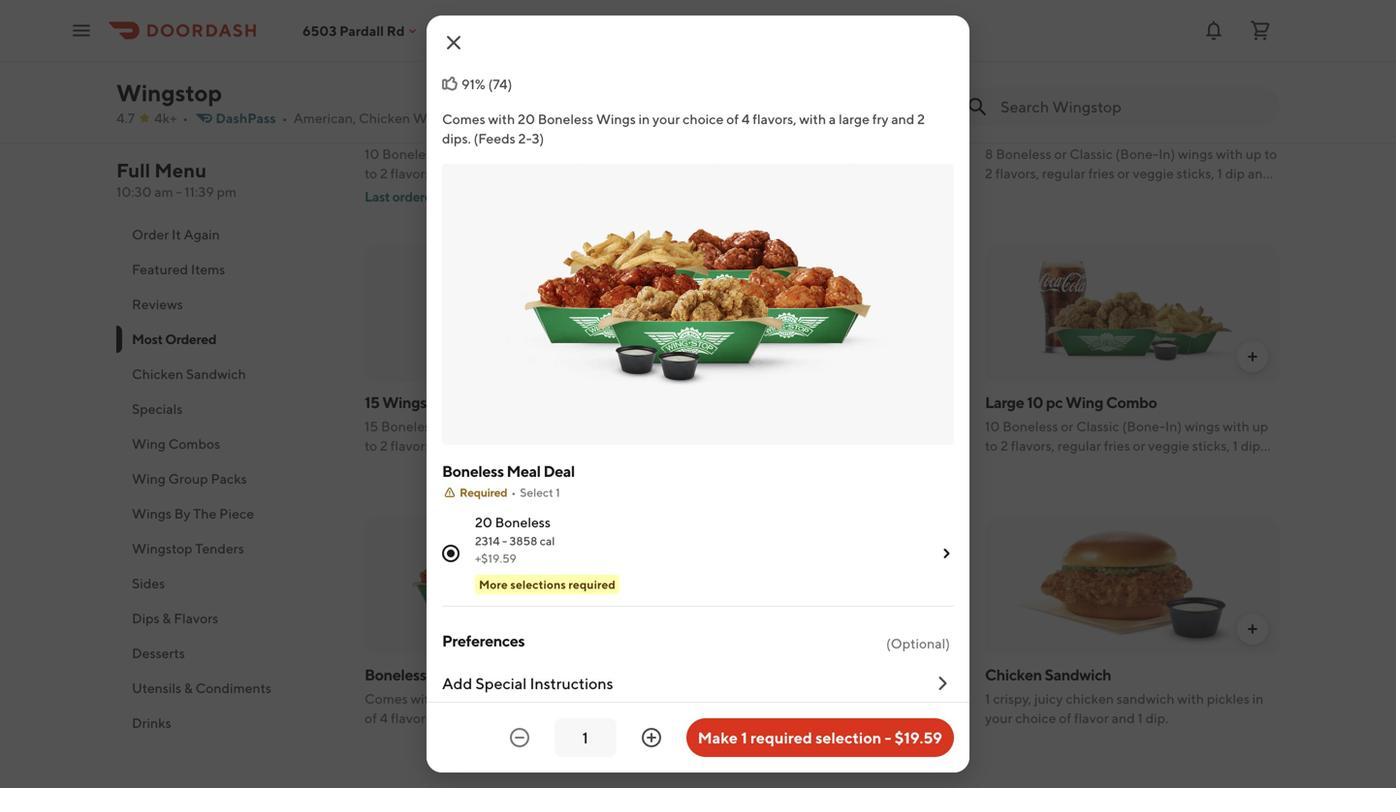 Task type: vqa. For each thing, say whether or not it's contained in the screenshot.
Special
yes



Task type: locate. For each thing, give the bounding box(es) containing it.
2 vertical spatial chicken
[[986, 666, 1043, 684]]

deal for boneless meal deal comes with 20 boneless wings in your choice of 4 flavors, with a large fry and 2 dips. (feeds 2- 3)
[[466, 666, 498, 684]]

wing
[[747, 121, 785, 139], [1077, 121, 1115, 139], [1066, 393, 1104, 412], [132, 436, 166, 452], [132, 471, 166, 487]]

to inside 24 boneless or classic (bone-in) wings with up to 3 flavors, large fries, veggie sticks and 3 dips. (feeds 3-4)
[[675, 438, 688, 454]]

0 horizontal spatial 3)
[[365, 730, 377, 746]]

(dips up "make 1 required selection - $19.59"
[[748, 711, 780, 727]]

sticks, inside large 10 pc wing combo 10 boneless or classic (bone-in) wings with up to 2 flavors, regular fries or veggie sticks, 1 dip and a 20oz drink
[[1193, 438, 1231, 454]]

0 horizontal spatial in
[[561, 691, 573, 707]]

1 horizontal spatial &
[[184, 681, 193, 697]]

1 horizontal spatial sandwich
[[1045, 666, 1112, 684]]

a inside small 6 pc wing combo 6 boneless or classic (bone-in) wings with up to 2 flavors, regular fries or veggie sticks, 1 dip and a 20oz drink
[[675, 185, 682, 201]]

not for 10
[[466, 165, 487, 181]]

1 vertical spatial &
[[184, 681, 193, 697]]

a down add
[[467, 711, 474, 727]]

tenders
[[195, 541, 244, 557]]

fries for large 10 pc wing combo
[[1105, 438, 1131, 454]]

desserts
[[132, 646, 185, 662]]

20oz inside large 10 pc wing combo 10 boneless or classic (bone-in) wings with up to 2 flavors, regular fries or veggie sticks, 1 dip and a 20oz drink
[[1021, 457, 1053, 473]]

a down the "comes with 20 boneless wings in your choice of 4 flavors, with a large fry and 2 dips. (feeds 2-3)"
[[675, 185, 682, 201]]

deal for boneless meal deal
[[544, 462, 575, 481]]

-
[[176, 184, 182, 200], [502, 535, 507, 548], [885, 729, 892, 747]]

utensils & condiments button
[[116, 671, 341, 706]]

not
[[466, 165, 487, 181], [472, 438, 493, 454], [783, 711, 804, 727]]

classic inside large 10 pc wing combo 10 boneless or classic (bone-in) wings with up to 2 flavors, regular fries or veggie sticks, 1 dip and a 20oz drink
[[1077, 419, 1120, 435]]

veggie inside small 6 pc wing combo 6 boneless or classic (bone-in) wings with up to 2 flavors, regular fries or veggie sticks, 1 dip and a 20oz drink
[[823, 165, 864, 181]]

& inside 'button'
[[184, 681, 193, 697]]

included) for 15
[[496, 438, 555, 454]]

your
[[653, 111, 680, 127], [575, 691, 603, 707], [986, 711, 1013, 727]]

0 vertical spatial flavors.
[[391, 165, 435, 181]]

and inside the "comes with 20 boneless wings in your choice of 4 flavors, with a large fry and 2 dips. (feeds 2-3)"
[[892, 111, 915, 127]]

(feeds left 3-
[[675, 457, 717, 473]]

dips. up current quantity is 1 "number field"
[[566, 711, 595, 727]]

- for make
[[885, 729, 892, 747]]

1 vertical spatial included)
[[496, 438, 555, 454]]

(dips inside 20 boneless or classic (bone-in) wings with up to 3 flavors. (dips not included)
[[748, 711, 780, 727]]

wing left group
[[132, 471, 166, 487]]

combo for large 10 pc wing combo
[[1107, 393, 1158, 412]]

close boneless meal deal image
[[442, 31, 466, 54]]

1 horizontal spatial 3)
[[532, 130, 544, 146]]

wingstop
[[116, 79, 222, 107], [132, 541, 193, 557]]

& right utensils
[[184, 681, 193, 697]]

0 horizontal spatial deal
[[466, 666, 498, 684]]

combo inside small 6 pc wing combo 6 boneless or classic (bone-in) wings with up to 2 flavors, regular fries or veggie sticks, 1 dip and a 20oz drink
[[787, 121, 838, 139]]

0 vertical spatial choice
[[683, 111, 724, 127]]

combo down item search search field
[[1118, 121, 1169, 139]]

small 6 pc wing combo image
[[675, 0, 970, 110]]

0 vertical spatial sandwich
[[186, 366, 246, 382]]

sticks, for medium 8 pc wing combo
[[1177, 165, 1215, 181]]

wing down item search search field
[[1077, 121, 1115, 139]]

1 horizontal spatial 8
[[1046, 121, 1055, 139]]

dialog containing boneless meal deal
[[427, 13, 970, 773]]

1
[[908, 165, 913, 181], [1218, 165, 1223, 181], [1234, 438, 1239, 454], [556, 486, 560, 500], [986, 691, 991, 707], [1138, 711, 1144, 727], [741, 729, 748, 747]]

1 horizontal spatial (feeds
[[598, 711, 640, 727]]

2 vertical spatial not
[[783, 711, 804, 727]]

more
[[479, 578, 508, 592]]

1 horizontal spatial in
[[639, 111, 650, 127]]

regular for 6
[[732, 165, 776, 181]]

large
[[839, 111, 870, 127], [748, 438, 779, 454], [477, 711, 508, 727]]

large left fries, at bottom
[[748, 438, 779, 454]]

(bone- inside 10 wings 10 boneless or classic (bone-in) wings with up to 2 flavors. (dip not included) last ordered on 11/5/23
[[502, 146, 545, 162]]

0 vertical spatial your
[[653, 111, 680, 127]]

classic inside 24 boneless or classic (bone-in) wings with up to 3 flavors, large fries, veggie sticks and 3 dips. (feeds 3-4)
[[768, 419, 811, 435]]

flavors, inside medium 8 pc wing combo 8 boneless or classic (bone-in) wings with up to 2 flavors, regular fries or veggie sticks, 1 dip and a 20oz drink
[[996, 165, 1040, 181]]

ordered
[[393, 189, 440, 205]]

1 horizontal spatial 2-
[[642, 711, 656, 727]]

0 horizontal spatial 4
[[380, 711, 388, 727]]

pc inside large 10 pc wing combo 10 boneless or classic (bone-in) wings with up to 2 flavors, regular fries or veggie sticks, 1 dip and a 20oz drink
[[1047, 393, 1063, 412]]

regular for 10
[[1058, 438, 1102, 454]]

required right selections
[[569, 578, 616, 592]]

11/5/23
[[460, 189, 506, 205]]

(bone-
[[502, 146, 545, 162], [806, 146, 849, 162], [1116, 146, 1159, 162], [501, 419, 544, 435], [814, 419, 857, 435], [1123, 419, 1166, 435], [815, 691, 858, 707]]

up inside 20 boneless or classic (bone-in) wings with up to 3 flavors. (dips not included)
[[945, 691, 961, 707]]

10 right large
[[1028, 393, 1044, 412]]

in inside the "comes with 20 boneless wings in your choice of 4 flavors, with a large fry and 2 dips. (feeds 2-3)"
[[639, 111, 650, 127]]

3
[[691, 438, 698, 454], [921, 438, 929, 454], [691, 711, 698, 727]]

chicken right american,
[[359, 110, 410, 126]]

& for flavors
[[162, 611, 171, 627]]

a down large
[[1012, 457, 1019, 473]]

20oz for large
[[1021, 457, 1053, 473]]

4k+
[[154, 110, 177, 126]]

& for condiments
[[184, 681, 193, 697]]

flavors,
[[753, 111, 797, 127], [686, 165, 730, 181], [996, 165, 1040, 181], [701, 438, 745, 454], [1012, 438, 1056, 454], [391, 711, 435, 727]]

(bone- inside 24 boneless or classic (bone-in) wings with up to 3 flavors, large fries, veggie sticks and 3 dips. (feeds 3-4)
[[814, 419, 857, 435]]

1 vertical spatial fry
[[511, 711, 527, 727]]

sticks,
[[867, 165, 905, 181], [1177, 165, 1215, 181], [1193, 438, 1231, 454]]

combo
[[787, 121, 838, 139], [1118, 121, 1169, 139], [1107, 393, 1158, 412]]

0 vertical spatial dips.
[[442, 130, 471, 146]]

dialog
[[427, 13, 970, 773]]

0 horizontal spatial (dips
[[437, 438, 470, 454]]

required inside boneless meal deal group
[[569, 578, 616, 592]]

large 10 pc wing combo image
[[986, 244, 1281, 382]]

with
[[488, 111, 515, 127], [800, 111, 827, 127], [603, 146, 630, 162], [907, 146, 933, 162], [1217, 146, 1244, 162], [602, 419, 628, 435], [914, 419, 941, 435], [1224, 419, 1250, 435], [411, 691, 438, 707], [916, 691, 942, 707], [1178, 691, 1205, 707], [438, 711, 465, 727]]

dip inside large 10 pc wing combo 10 boneless or classic (bone-in) wings with up to 2 flavors, regular fries or veggie sticks, 1 dip and a 20oz drink
[[1241, 438, 1261, 454]]

2 horizontal spatial -
[[885, 729, 892, 747]]

a down small 6 pc wing combo image
[[829, 111, 837, 127]]

dips & flavors
[[132, 611, 219, 627]]

cal
[[540, 535, 555, 548]]

boneless inside large 10 pc wing combo 10 boneless or classic (bone-in) wings with up to 2 flavors, regular fries or veggie sticks, 1 dip and a 20oz drink
[[1003, 419, 1059, 435]]

with inside chicken sandwich 1 crispy, juicy chicken sandwich with pickles in your choice of flavor and 1 dip.
[[1178, 691, 1205, 707]]

combo inside medium 8 pc wing combo 8 boneless or classic (bone-in) wings with up to 2 flavors, regular fries or veggie sticks, 1 dip and a 20oz drink
[[1118, 121, 1169, 139]]

dips. right sticks
[[932, 438, 960, 454]]

(dips up required
[[437, 438, 470, 454]]

1 horizontal spatial fry
[[873, 111, 889, 127]]

• right 4k+ on the top of the page
[[183, 110, 189, 126]]

10:30
[[116, 184, 152, 200]]

1 vertical spatial (feeds
[[675, 457, 717, 473]]

0 vertical spatial fry
[[873, 111, 889, 127]]

1 horizontal spatial large
[[748, 438, 779, 454]]

1 vertical spatial wingstop
[[132, 541, 193, 557]]

wings inside 10 wings 10 boneless or classic (bone-in) wings with up to 2 flavors. (dip not included) last ordered on 11/5/23
[[384, 121, 428, 139]]

add special instructions
[[442, 675, 614, 693]]

add item to cart image for medium 8 pc wing combo
[[1246, 77, 1261, 92]]

meal for boneless meal deal comes with 20 boneless wings in your choice of 4 flavors, with a large fry and 2 dips. (feeds 2- 3)
[[429, 666, 463, 684]]

boneless
[[538, 111, 594, 127], [382, 146, 438, 162], [686, 146, 742, 162], [997, 146, 1052, 162], [381, 419, 437, 435], [694, 419, 750, 435], [1003, 419, 1059, 435], [442, 462, 504, 481], [495, 515, 551, 531], [365, 666, 427, 684], [461, 691, 516, 707], [695, 691, 751, 707]]

1 inside medium 8 pc wing combo 8 boneless or classic (bone-in) wings with up to 2 flavors, regular fries or veggie sticks, 1 dip and a 20oz drink
[[1218, 165, 1223, 181]]

veggie
[[823, 165, 864, 181], [1133, 165, 1175, 181], [814, 438, 855, 454], [1149, 438, 1190, 454]]

3 down 24
[[691, 438, 698, 454]]

0 vertical spatial large
[[839, 111, 870, 127]]

regular inside large 10 pc wing combo 10 boneless or classic (bone-in) wings with up to 2 flavors, regular fries or veggie sticks, 1 dip and a 20oz drink
[[1058, 438, 1102, 454]]

2 vertical spatial large
[[477, 711, 508, 727]]

2 vertical spatial -
[[885, 729, 892, 747]]

0 horizontal spatial chicken
[[132, 366, 183, 382]]

3) inside the "comes with 20 boneless wings in your choice of 4 flavors, with a large fry and 2 dips. (feeds 2-3)"
[[532, 130, 544, 146]]

a inside large 10 pc wing combo 10 boneless or classic (bone-in) wings with up to 2 flavors, regular fries or veggie sticks, 1 dip and a 20oz drink
[[1012, 457, 1019, 473]]

2-
[[519, 130, 532, 146], [642, 711, 656, 727]]

0 horizontal spatial dips.
[[442, 130, 471, 146]]

20oz down the medium
[[995, 185, 1027, 201]]

0 horizontal spatial meal
[[429, 666, 463, 684]]

required
[[460, 486, 508, 500]]

2 inside large 10 pc wing combo 10 boneless or classic (bone-in) wings with up to 2 flavors, regular fries or veggie sticks, 1 dip and a 20oz drink
[[1001, 438, 1009, 454]]

2 inside the "comes with 20 boneless wings in your choice of 4 flavors, with a large fry and 2 dips. (feeds 2-3)"
[[918, 111, 926, 127]]

large down small 6 pc wing combo image
[[839, 111, 870, 127]]

dip
[[916, 165, 935, 181], [1226, 165, 1246, 181], [1241, 438, 1261, 454]]

desserts button
[[116, 636, 341, 671]]

wing group packs button
[[116, 462, 341, 497]]

2 horizontal spatial chicken
[[986, 666, 1043, 684]]

1 inside large 10 pc wing combo 10 boneless or classic (bone-in) wings with up to 2 flavors, regular fries or veggie sticks, 1 dip and a 20oz drink
[[1234, 438, 1239, 454]]

dip for large 10 pc wing combo
[[1241, 438, 1261, 454]]

1 vertical spatial not
[[472, 438, 493, 454]]

veggie inside 24 boneless or classic (bone-in) wings with up to 3 flavors, large fries, veggie sticks and 3 dips. (feeds 3-4)
[[814, 438, 855, 454]]

flavors, inside the "comes with 20 boneless wings in your choice of 4 flavors, with a large fry and 2 dips. (feeds 2-3)"
[[753, 111, 797, 127]]

and inside 24 boneless or classic (bone-in) wings with up to 3 flavors, large fries, veggie sticks and 3 dips. (feeds 3-4)
[[895, 438, 918, 454]]

in) inside large 10 pc wing combo 10 boneless or classic (bone-in) wings with up to 2 flavors, regular fries or veggie sticks, 1 dip and a 20oz drink
[[1166, 419, 1183, 435]]

in right pickles
[[1253, 691, 1264, 707]]

with inside 15 wings 15 boneless or classic (bone-in) wings with up to 2 flavors. (dips not included)
[[602, 419, 628, 435]]

instructions
[[530, 675, 614, 693]]

pc right the medium
[[1058, 121, 1074, 139]]

boneless meal deal group
[[442, 461, 955, 607]]

wingstop up 4k+ • on the top left of the page
[[116, 79, 222, 107]]

it
[[172, 227, 181, 243]]

dip inside small 6 pc wing combo 6 boneless or classic (bone-in) wings with up to 2 flavors, regular fries or veggie sticks, 1 dip and a 20oz drink
[[916, 165, 935, 181]]

included) up the "11/5/23"
[[490, 165, 549, 181]]

1 horizontal spatial of
[[727, 111, 739, 127]]

selections
[[511, 578, 566, 592]]

$19.59
[[895, 729, 943, 747]]

sandwich up chicken
[[1045, 666, 1112, 684]]

(feeds down 500
[[474, 130, 516, 146]]

• down boneless meal deal on the left of the page
[[511, 486, 516, 500]]

fry down small 6 pc wing combo image
[[873, 111, 889, 127]]

up inside small 6 pc wing combo 6 boneless or classic (bone-in) wings with up to 2 flavors, regular fries or veggie sticks, 1 dip and a 20oz drink
[[936, 146, 952, 162]]

6 down small
[[675, 146, 684, 162]]

wingstop tenders
[[132, 541, 244, 557]]

1 vertical spatial 3)
[[365, 730, 377, 746]]

1 vertical spatial chicken
[[132, 366, 183, 382]]

1 vertical spatial required
[[751, 729, 813, 747]]

10 up last
[[365, 146, 380, 162]]

1 vertical spatial (dips
[[748, 711, 780, 727]]

included) inside 15 wings 15 boneless or classic (bone-in) wings with up to 2 flavors. (dips not included)
[[496, 438, 555, 454]]

0 vertical spatial 15
[[365, 393, 380, 412]]

1 vertical spatial sandwich
[[1045, 666, 1112, 684]]

by
[[174, 506, 191, 522]]

large left decrease quantity by 1 icon
[[477, 711, 508, 727]]

pc right large
[[1047, 393, 1063, 412]]

0 horizontal spatial of
[[365, 711, 377, 727]]

a down the medium
[[986, 185, 993, 201]]

- inside full menu 10:30 am - 11:39 pm
[[176, 184, 182, 200]]

fry down the add special instructions
[[511, 711, 527, 727]]

sandwich inside "button"
[[186, 366, 246, 382]]

meal inside boneless meal deal comes with 20 boneless wings in your choice of 4 flavors, with a large fry and 2 dips. (feeds 2- 3)
[[429, 666, 463, 684]]

add item to cart image
[[1246, 77, 1261, 92], [1246, 349, 1261, 365], [935, 622, 951, 637], [1246, 622, 1261, 637]]

to
[[955, 146, 968, 162], [1265, 146, 1278, 162], [365, 165, 378, 181], [365, 438, 378, 454], [675, 438, 688, 454], [986, 438, 998, 454], [675, 711, 688, 727]]

0 horizontal spatial large
[[477, 711, 508, 727]]

2 horizontal spatial your
[[986, 711, 1013, 727]]

a for large 10 pc wing combo
[[1012, 457, 1019, 473]]

1 horizontal spatial meal
[[507, 462, 541, 481]]

6503 pardall rd button
[[303, 23, 420, 39]]

chicken sandwich 1 crispy, juicy chicken sandwich with pickles in your choice of flavor and 1 dip.
[[986, 666, 1264, 727]]

0 horizontal spatial choice
[[606, 691, 647, 707]]

combo down large 10 pc wing combo image
[[1107, 393, 1158, 412]]

drink for 10
[[1056, 457, 1087, 473]]

Current quantity is 1 number field
[[566, 728, 605, 749]]

91%
[[462, 76, 486, 92]]

1 vertical spatial large
[[748, 438, 779, 454]]

2 vertical spatial your
[[986, 711, 1013, 727]]

0 vertical spatial (feeds
[[474, 130, 516, 146]]

(74)
[[488, 76, 513, 92]]

wingstop up sides
[[132, 541, 193, 557]]

wingstop for wingstop
[[116, 79, 222, 107]]

wing down specials
[[132, 436, 166, 452]]

in
[[639, 111, 650, 127], [561, 691, 573, 707], [1253, 691, 1264, 707]]

featured items button
[[116, 252, 341, 287]]

2 vertical spatial dips.
[[566, 711, 595, 727]]

medium 8 pc wing combo image
[[986, 0, 1281, 110]]

utensils & condiments
[[132, 681, 272, 697]]

10 down large
[[986, 419, 1001, 435]]

drinks
[[132, 715, 171, 731]]

1 horizontal spatial comes
[[442, 111, 486, 127]]

regular
[[732, 165, 776, 181], [1043, 165, 1086, 181], [1058, 438, 1102, 454]]

sticks, inside small 6 pc wing combo 6 boneless or classic (bone-in) wings with up to 2 flavors, regular fries or veggie sticks, 1 dip and a 20oz drink
[[867, 165, 905, 181]]

& right dips
[[162, 611, 171, 627]]

fry
[[873, 111, 889, 127], [511, 711, 527, 727]]

boneless inside small 6 pc wing combo 6 boneless or classic (bone-in) wings with up to 2 flavors, regular fries or veggie sticks, 1 dip and a 20oz drink
[[686, 146, 742, 162]]

2 horizontal spatial choice
[[1016, 711, 1057, 727]]

0 horizontal spatial 2-
[[519, 130, 532, 146]]

2 15 from the top
[[365, 419, 379, 435]]

3) inside boneless meal deal comes with 20 boneless wings in your choice of 4 flavors, with a large fry and 2 dips. (feeds 2- 3)
[[365, 730, 377, 746]]

0 horizontal spatial your
[[575, 691, 603, 707]]

in left small
[[639, 111, 650, 127]]

of
[[727, 111, 739, 127], [365, 711, 377, 727], [1060, 711, 1072, 727]]

chicken up crispy,
[[986, 666, 1043, 684]]

0 vertical spatial deal
[[544, 462, 575, 481]]

None radio
[[442, 545, 460, 563]]

20oz
[[685, 185, 717, 201], [995, 185, 1027, 201], [1021, 457, 1053, 473]]

chicken
[[359, 110, 410, 126], [132, 366, 183, 382], [986, 666, 1043, 684]]

2 vertical spatial choice
[[1016, 711, 1057, 727]]

not up "make 1 required selection - $19.59"
[[783, 711, 804, 727]]

20oz down large
[[1021, 457, 1053, 473]]

0 horizontal spatial -
[[176, 184, 182, 200]]

crispy,
[[994, 691, 1032, 707]]

classic
[[456, 146, 499, 162], [760, 146, 803, 162], [1070, 146, 1113, 162], [455, 419, 498, 435], [768, 419, 811, 435], [1077, 419, 1120, 435], [769, 691, 812, 707]]

fry inside boneless meal deal comes with 20 boneless wings in your choice of 4 flavors, with a large fry and 2 dips. (feeds 2- 3)
[[511, 711, 527, 727]]

deal up select
[[544, 462, 575, 481]]

2 horizontal spatial dips.
[[932, 438, 960, 454]]

2 inside medium 8 pc wing combo 8 boneless or classic (bone-in) wings with up to 2 flavors, regular fries or veggie sticks, 1 dip and a 20oz drink
[[986, 165, 993, 181]]

featured
[[132, 261, 188, 277]]

boneless inside the "comes with 20 boneless wings in your choice of 4 flavors, with a large fry and 2 dips. (feeds 2-3)"
[[538, 111, 594, 127]]

fries inside large 10 pc wing combo 10 boneless or classic (bone-in) wings with up to 2 flavors, regular fries or veggie sticks, 1 dip and a 20oz drink
[[1105, 438, 1131, 454]]

included) for 10
[[490, 165, 549, 181]]

1 vertical spatial your
[[575, 691, 603, 707]]

2 horizontal spatial large
[[839, 111, 870, 127]]

wing right small
[[747, 121, 785, 139]]

1 vertical spatial choice
[[606, 691, 647, 707]]

pc inside medium 8 pc wing combo 8 boneless or classic (bone-in) wings with up to 2 flavors, regular fries or veggie sticks, 1 dip and a 20oz drink
[[1058, 121, 1074, 139]]

included) up selection
[[806, 711, 865, 727]]

chicken
[[1066, 691, 1115, 707]]

10
[[365, 121, 381, 139], [365, 146, 380, 162], [1028, 393, 1044, 412], [986, 419, 1001, 435]]

to inside 20 boneless or classic (bone-in) wings with up to 3 flavors. (dips not included)
[[675, 711, 688, 727]]

add special instructions button
[[442, 658, 955, 710]]

1 vertical spatial dips.
[[932, 438, 960, 454]]

wing for 8
[[1077, 121, 1115, 139]]

2 horizontal spatial (feeds
[[675, 457, 717, 473]]

0 vertical spatial meal
[[507, 462, 541, 481]]

chicken for chicken sandwich 1 crispy, juicy chicken sandwich with pickles in your choice of flavor and 1 dip.
[[986, 666, 1043, 684]]

wings inside 15 wings 15 boneless or classic (bone-in) wings with up to 2 flavors. (dips not included)
[[563, 419, 599, 435]]

not inside 15 wings 15 boneless or classic (bone-in) wings with up to 2 flavors. (dips not included)
[[472, 438, 493, 454]]

none radio inside boneless meal deal group
[[442, 545, 460, 563]]

fries for medium 8 pc wing combo
[[1089, 165, 1115, 181]]

and
[[892, 111, 915, 127], [938, 165, 961, 181], [1249, 165, 1272, 181], [895, 438, 918, 454], [986, 457, 1009, 473], [530, 711, 553, 727], [1112, 711, 1136, 727]]

6
[[715, 121, 725, 139], [675, 146, 684, 162]]

10 wings image
[[365, 0, 660, 110]]

choice inside chicken sandwich 1 crispy, juicy chicken sandwich with pickles in your choice of flavor and 1 dip.
[[1016, 711, 1057, 727]]

meal up '• select 1'
[[507, 462, 541, 481]]

flavors. for 10
[[391, 165, 435, 181]]

large inside 24 boneless or classic (bone-in) wings with up to 3 flavors, large fries, veggie sticks and 3 dips. (feeds 3-4)
[[748, 438, 779, 454]]

1 vertical spatial -
[[502, 535, 507, 548]]

1 horizontal spatial 6
[[715, 121, 725, 139]]

chicken up specials
[[132, 366, 183, 382]]

drink inside large 10 pc wing combo 10 boneless or classic (bone-in) wings with up to 2 flavors, regular fries or veggie sticks, 1 dip and a 20oz drink
[[1056, 457, 1087, 473]]

1 vertical spatial 6
[[675, 146, 684, 162]]

drink inside medium 8 pc wing combo 8 boneless or classic (bone-in) wings with up to 2 flavors, regular fries or veggie sticks, 1 dip and a 20oz drink
[[1030, 185, 1061, 201]]

your inside chicken sandwich 1 crispy, juicy chicken sandwich with pickles in your choice of flavor and 1 dip.
[[986, 711, 1013, 727]]

combo inside large 10 pc wing combo 10 boneless or classic (bone-in) wings with up to 2 flavors, regular fries or veggie sticks, 1 dip and a 20oz drink
[[1107, 393, 1158, 412]]

1 horizontal spatial your
[[653, 111, 680, 127]]

3 up make
[[691, 711, 698, 727]]

24pc family pack image
[[675, 244, 970, 382]]

pc right small
[[727, 121, 744, 139]]

or inside 15 wings 15 boneless or classic (bone-in) wings with up to 2 flavors. (dips not included)
[[440, 419, 452, 435]]

fries
[[779, 165, 805, 181], [1089, 165, 1115, 181], [1105, 438, 1131, 454]]

meal down preferences at bottom
[[429, 666, 463, 684]]

2 horizontal spatial in
[[1253, 691, 1264, 707]]

comes left add
[[365, 691, 408, 707]]

sandwich up specials button
[[186, 366, 246, 382]]

required down 20 boneless or classic (bone-in) wings with up to 3 flavors. (dips not included)
[[751, 729, 813, 747]]

comes down 91%
[[442, 111, 486, 127]]

6503
[[303, 23, 337, 39]]

1 horizontal spatial deal
[[544, 462, 575, 481]]

required for selections
[[569, 578, 616, 592]]

20oz down small
[[685, 185, 717, 201]]

0 vertical spatial 3)
[[532, 130, 544, 146]]

0 vertical spatial 2-
[[519, 130, 532, 146]]

0 horizontal spatial required
[[569, 578, 616, 592]]

0 horizontal spatial (feeds
[[474, 130, 516, 146]]

notification bell image
[[1203, 19, 1226, 42]]

included) up boneless meal deal on the left of the page
[[496, 438, 555, 454]]

not up boneless meal deal on the left of the page
[[472, 438, 493, 454]]

and inside boneless meal deal comes with 20 boneless wings in your choice of 4 flavors, with a large fry and 2 dips. (feeds 2- 3)
[[530, 711, 553, 727]]

0 horizontal spatial fry
[[511, 711, 527, 727]]

0 vertical spatial not
[[466, 165, 487, 181]]

1 horizontal spatial (dips
[[748, 711, 780, 727]]

- right 2314
[[502, 535, 507, 548]]

1 vertical spatial 2-
[[642, 711, 656, 727]]

not up the "11/5/23"
[[466, 165, 487, 181]]

decrease quantity by 1 image
[[508, 727, 531, 750]]

ft
[[505, 110, 514, 126]]

order it again
[[132, 227, 220, 243]]

wing right large
[[1066, 393, 1104, 412]]

in inside chicken sandwich 1 crispy, juicy chicken sandwich with pickles in your choice of flavor and 1 dip.
[[1253, 691, 1264, 707]]

boneless inside 24 boneless or classic (bone-in) wings with up to 3 flavors, large fries, veggie sticks and 3 dips. (feeds 3-4)
[[694, 419, 750, 435]]

2 vertical spatial (feeds
[[598, 711, 640, 727]]

- right am
[[176, 184, 182, 200]]

wingstop for wingstop tenders
[[132, 541, 193, 557]]

dips. up (dip
[[442, 130, 471, 146]]

4 inside the "comes with 20 boneless wings in your choice of 4 flavors, with a large fry and 2 dips. (feeds 2-3)"
[[742, 111, 750, 127]]

- inside button
[[885, 729, 892, 747]]

0 vertical spatial wingstop
[[116, 79, 222, 107]]

1 vertical spatial meal
[[429, 666, 463, 684]]

with inside large 10 pc wing combo 10 boneless or classic (bone-in) wings with up to 2 flavors, regular fries or veggie sticks, 1 dip and a 20oz drink
[[1224, 419, 1250, 435]]

deal down preferences at bottom
[[466, 666, 498, 684]]

(optional)
[[887, 636, 951, 652]]

comes inside the "comes with 20 boneless wings in your choice of 4 flavors, with a large fry and 2 dips. (feeds 2-3)"
[[442, 111, 486, 127]]

add item to cart image for chicken sandwich
[[1246, 622, 1261, 637]]

small
[[675, 121, 713, 139]]

& inside button
[[162, 611, 171, 627]]

- left $19.59 at the right
[[885, 729, 892, 747]]

0 vertical spatial 8
[[1046, 121, 1055, 139]]

1 inside small 6 pc wing combo 6 boneless or classic (bone-in) wings with up to 2 flavors, regular fries or veggie sticks, 1 dip and a 20oz drink
[[908, 165, 913, 181]]

(feeds left increase quantity by 1 image
[[598, 711, 640, 727]]

in up current quantity is 1 "number field"
[[561, 691, 573, 707]]

500
[[474, 110, 502, 126]]

with inside small 6 pc wing combo 6 boneless or classic (bone-in) wings with up to 2 flavors, regular fries or veggie sticks, 1 dip and a 20oz drink
[[907, 146, 933, 162]]

8 right the medium
[[1046, 121, 1055, 139]]

4.7
[[116, 110, 135, 126]]

6 right small
[[715, 121, 725, 139]]

flavors. inside 20 boneless or classic (bone-in) wings with up to 3 flavors. (dips not included)
[[701, 711, 745, 727]]

20oz inside medium 8 pc wing combo 8 boneless or classic (bone-in) wings with up to 2 flavors, regular fries or veggie sticks, 1 dip and a 20oz drink
[[995, 185, 1027, 201]]

1 vertical spatial deal
[[466, 666, 498, 684]]

2 vertical spatial included)
[[806, 711, 865, 727]]

wings inside 24 boneless or classic (bone-in) wings with up to 3 flavors, large fries, veggie sticks and 3 dips. (feeds 3-4)
[[876, 419, 911, 435]]

regular inside small 6 pc wing combo 6 boneless or classic (bone-in) wings with up to 2 flavors, regular fries or veggie sticks, 1 dip and a 20oz drink
[[732, 165, 776, 181]]

0 horizontal spatial 8
[[986, 146, 994, 162]]

1 vertical spatial flavors.
[[391, 438, 435, 454]]

2 vertical spatial flavors.
[[701, 711, 745, 727]]

sticks, for small 6 pc wing combo
[[867, 165, 905, 181]]

0 horizontal spatial sandwich
[[186, 366, 246, 382]]

1 horizontal spatial choice
[[683, 111, 724, 127]]

8 down the medium
[[986, 146, 994, 162]]

(dip
[[437, 165, 464, 181]]

0 vertical spatial 4
[[742, 111, 750, 127]]

24 boneless or classic (bone-in) wings with up to 3 flavors, large fries, veggie sticks and 3 dips. (feeds 3-4)
[[675, 419, 960, 473]]

0 vertical spatial comes
[[442, 111, 486, 127]]

0 vertical spatial (dips
[[437, 438, 470, 454]]

3 for 24 boneless or classic (bone-in) wings with up to 3 flavors, large fries, veggie sticks and 3 dips. (feeds 3-4)
[[691, 438, 698, 454]]

flavors. inside 10 wings 10 boneless or classic (bone-in) wings with up to 2 flavors. (dip not included) last ordered on 11/5/23
[[391, 165, 435, 181]]

1 horizontal spatial -
[[502, 535, 507, 548]]

american, chicken wings • 500 ft
[[294, 110, 514, 126]]

1 horizontal spatial 4
[[742, 111, 750, 127]]

0 horizontal spatial comes
[[365, 691, 408, 707]]

0 vertical spatial chicken
[[359, 110, 410, 126]]

or inside 20 boneless or classic (bone-in) wings with up to 3 flavors. (dips not included)
[[754, 691, 766, 707]]

with inside 10 wings 10 boneless or classic (bone-in) wings with up to 2 flavors. (dip not included) last ordered on 11/5/23
[[603, 146, 630, 162]]

combo down small 6 pc wing combo image
[[787, 121, 838, 139]]

3-
[[720, 457, 733, 473]]

• inside boneless meal deal group
[[511, 486, 516, 500]]



Task type: describe. For each thing, give the bounding box(es) containing it.
veggie for large 10 pc wing combo
[[1149, 438, 1190, 454]]

wings inside boneless meal deal comes with 20 boneless wings in your choice of 4 flavors, with a large fry and 2 dips. (feeds 2- 3)
[[519, 691, 559, 707]]

medium 8 pc wing combo 8 boneless or classic (bone-in) wings with up to 2 flavors, regular fries or veggie sticks, 1 dip and a 20oz drink
[[986, 121, 1278, 201]]

up inside 15 wings 15 boneless or classic (bone-in) wings with up to 2 flavors. (dips not included)
[[631, 419, 647, 435]]

flavors. for 15
[[391, 438, 435, 454]]

select
[[520, 486, 554, 500]]

pardall
[[340, 23, 384, 39]]

2 inside 10 wings 10 boneless or classic (bone-in) wings with up to 2 flavors. (dip not included) last ordered on 11/5/23
[[380, 165, 388, 181]]

sandwich for chicken sandwich 1 crispy, juicy chicken sandwich with pickles in your choice of flavor and 1 dip.
[[1045, 666, 1112, 684]]

2 inside 15 wings 15 boneless or classic (bone-in) wings with up to 2 flavors. (dips not included)
[[380, 438, 388, 454]]

dip for small 6 pc wing combo
[[916, 165, 935, 181]]

specials
[[132, 401, 183, 417]]

11:39
[[185, 184, 214, 200]]

20oz for medium
[[995, 185, 1027, 201]]

with inside 24 boneless or classic (bone-in) wings with up to 3 flavors, large fries, veggie sticks and 3 dips. (feeds 3-4)
[[914, 419, 941, 435]]

classic inside 10 wings 10 boneless or classic (bone-in) wings with up to 2 flavors. (dip not included) last ordered on 11/5/23
[[456, 146, 499, 162]]

condiments
[[196, 681, 272, 697]]

boneless inside 20 boneless 2314 - 3858 cal +$19.59
[[495, 515, 551, 531]]

91% (74)
[[462, 76, 513, 92]]

reviews
[[132, 296, 183, 312]]

and inside large 10 pc wing combo 10 boneless or classic (bone-in) wings with up to 2 flavors, regular fries or veggie sticks, 1 dip and a 20oz drink
[[986, 457, 1009, 473]]

6503 pardall rd
[[303, 23, 405, 39]]

10 wings 10 boneless or classic (bone-in) wings with up to 2 flavors. (dip not included) last ordered on 11/5/23
[[365, 121, 648, 205]]

dashpass •
[[216, 110, 288, 126]]

wing combos
[[132, 436, 220, 452]]

20 boneless 2314 - 3858 cal +$19.59
[[475, 515, 555, 566]]

2314
[[475, 535, 500, 548]]

drink for 8
[[1030, 185, 1061, 201]]

chicken sandwich image
[[986, 517, 1281, 655]]

and inside medium 8 pc wing combo 8 boneless or classic (bone-in) wings with up to 2 flavors, regular fries or veggie sticks, 1 dip and a 20oz drink
[[1249, 165, 1272, 181]]

wings inside 15 wings 15 boneless or classic (bone-in) wings with up to 2 flavors. (dips not included)
[[382, 393, 427, 412]]

choice inside boneless meal deal comes with 20 boneless wings in your choice of 4 flavors, with a large fry and 2 dips. (feeds 2- 3)
[[606, 691, 647, 707]]

flavors, inside boneless meal deal comes with 20 boneless wings in your choice of 4 flavors, with a large fry and 2 dips. (feeds 2- 3)
[[391, 711, 435, 727]]

your inside the "comes with 20 boneless wings in your choice of 4 flavors, with a large fry and 2 dips. (feeds 2-3)"
[[653, 111, 680, 127]]

in) inside 20 boneless or classic (bone-in) wings with up to 3 flavors. (dips not included)
[[858, 691, 875, 707]]

add
[[442, 675, 473, 693]]

1 inside boneless meal deal group
[[556, 486, 560, 500]]

(bone- inside large 10 pc wing combo 10 boneless or classic (bone-in) wings with up to 2 flavors, regular fries or veggie sticks, 1 dip and a 20oz drink
[[1123, 419, 1166, 435]]

1 inside button
[[741, 729, 748, 747]]

add item to cart image
[[625, 349, 640, 365]]

menu
[[154, 159, 207, 182]]

piece
[[219, 506, 254, 522]]

veggie for small 6 pc wing combo
[[823, 165, 864, 181]]

most
[[132, 331, 163, 347]]

combos
[[168, 436, 220, 452]]

24
[[675, 419, 691, 435]]

full
[[116, 159, 150, 182]]

20 boneless or classic (bone-in) wings with up to 3 flavors. (dips not included)
[[675, 691, 961, 727]]

(bone- inside 20 boneless or classic (bone-in) wings with up to 3 flavors. (dips not included)
[[815, 691, 858, 707]]

sandwich
[[1117, 691, 1175, 707]]

group
[[168, 471, 208, 487]]

meal for boneless meal deal
[[507, 462, 541, 481]]

wing for 6
[[747, 121, 785, 139]]

15 wings image
[[365, 244, 660, 382]]

fries,
[[781, 438, 811, 454]]

sticks
[[858, 438, 892, 454]]

2- inside boneless meal deal comes with 20 boneless wings in your choice of 4 flavors, with a large fry and 2 dips. (feeds 2- 3)
[[642, 711, 656, 727]]

make
[[698, 729, 738, 747]]

and inside chicken sandwich 1 crispy, juicy chicken sandwich with pickles in your choice of flavor and 1 dip.
[[1112, 711, 1136, 727]]

rd
[[387, 23, 405, 39]]

medium
[[986, 121, 1043, 139]]

up inside 10 wings 10 boneless or classic (bone-in) wings with up to 2 flavors. (dip not included) last ordered on 11/5/23
[[632, 146, 648, 162]]

featured items
[[132, 261, 225, 277]]

in) inside 10 wings 10 boneless or classic (bone-in) wings with up to 2 flavors. (dip not included) last ordered on 11/5/23
[[545, 146, 562, 162]]

drinks button
[[116, 706, 341, 741]]

fries for small 6 pc wing combo
[[779, 165, 805, 181]]

order
[[132, 227, 169, 243]]

wing for 10
[[1066, 393, 1104, 412]]

flavors, inside 24 boneless or classic (bone-in) wings with up to 3 flavors, large fries, veggie sticks and 3 dips. (feeds 3-4)
[[701, 438, 745, 454]]

more selections required
[[479, 578, 616, 592]]

15 wings 15 boneless or classic (bone-in) wings with up to 2 flavors. (dips not included)
[[365, 393, 647, 454]]

in) inside 15 wings 15 boneless or classic (bone-in) wings with up to 2 flavors. (dips not included)
[[544, 419, 561, 435]]

pickles
[[1208, 691, 1250, 707]]

ordered
[[165, 331, 216, 347]]

boneless inside 15 wings 15 boneless or classic (bone-in) wings with up to 2 flavors. (dips not included)
[[381, 419, 437, 435]]

large 10 pc wing combo 10 boneless or classic (bone-in) wings with up to 2 flavors, regular fries or veggie sticks, 1 dip and a 20oz drink
[[986, 393, 1269, 473]]

2- inside the "comes with 20 boneless wings in your choice of 4 flavors, with a large fry and 2 dips. (feeds 2-3)"
[[519, 130, 532, 146]]

0 vertical spatial 6
[[715, 121, 725, 139]]

4 inside boneless meal deal comes with 20 boneless wings in your choice of 4 flavors, with a large fry and 2 dips. (feeds 2- 3)
[[380, 711, 388, 727]]

3858
[[510, 535, 538, 548]]

most ordered
[[132, 331, 216, 347]]

(dips inside 15 wings 15 boneless or classic (bone-in) wings with up to 2 flavors. (dips not included)
[[437, 438, 470, 454]]

• right the dashpass
[[282, 110, 288, 126]]

10 right american,
[[365, 121, 381, 139]]

20 wings image
[[675, 517, 970, 655]]

am
[[155, 184, 173, 200]]

0 items, open order cart image
[[1250, 19, 1273, 42]]

(bone- inside medium 8 pc wing combo 8 boneless or classic (bone-in) wings with up to 2 flavors, regular fries or veggie sticks, 1 dip and a 20oz drink
[[1116, 146, 1159, 162]]

wings inside 10 wings 10 boneless or classic (bone-in) wings with up to 2 flavors. (dip not included) last ordered on 11/5/23
[[565, 146, 600, 162]]

1 15 from the top
[[365, 393, 380, 412]]

on
[[443, 189, 458, 205]]

pc for 8
[[1058, 121, 1074, 139]]

special
[[476, 675, 527, 693]]

wings by the piece button
[[116, 497, 341, 532]]

items
[[191, 261, 225, 277]]

choice inside the "comes with 20 boneless wings in your choice of 4 flavors, with a large fry and 2 dips. (feeds 2-3)"
[[683, 111, 724, 127]]

in) inside 24 boneless or classic (bone-in) wings with up to 3 flavors, large fries, veggie sticks and 3 dips. (feeds 3-4)
[[857, 419, 873, 435]]

again
[[184, 227, 220, 243]]

wing inside "button"
[[132, 436, 166, 452]]

pm
[[217, 184, 237, 200]]

20 inside 20 boneless or classic (bone-in) wings with up to 3 flavors. (dips not included)
[[675, 691, 693, 707]]

last
[[365, 189, 390, 205]]

dips
[[132, 611, 160, 627]]

drink for 6
[[719, 185, 751, 201]]

a inside boneless meal deal comes with 20 boneless wings in your choice of 4 flavors, with a large fry and 2 dips. (feeds 2- 3)
[[467, 711, 474, 727]]

wings inside 20 boneless or classic (bone-in) wings with up to 3 flavors. (dips not included)
[[877, 691, 913, 707]]

regular for 8
[[1043, 165, 1086, 181]]

not for 15
[[472, 438, 493, 454]]

4k+ •
[[154, 110, 189, 126]]

3 for 20 boneless or classic (bone-in) wings with up to 3 flavors. (dips not included)
[[691, 711, 698, 727]]

pc for 6
[[727, 121, 744, 139]]

increase quantity by 1 image
[[640, 727, 663, 750]]

chicken for chicken sandwich
[[132, 366, 183, 382]]

comes inside boneless meal deal comes with 20 boneless wings in your choice of 4 flavors, with a large fry and 2 dips. (feeds 2- 3)
[[365, 691, 408, 707]]

sides button
[[116, 567, 341, 601]]

sticks, for large 10 pc wing combo
[[1193, 438, 1231, 454]]

a for medium 8 pc wing combo
[[986, 185, 993, 201]]

boneless meal deal image
[[365, 517, 660, 655]]

preferences
[[442, 632, 525, 650]]

wings inside medium 8 pc wing combo 8 boneless or classic (bone-in) wings with up to 2 flavors, regular fries or veggie sticks, 1 dip and a 20oz drink
[[1179, 146, 1214, 162]]

to inside medium 8 pc wing combo 8 boneless or classic (bone-in) wings with up to 2 flavors, regular fries or veggie sticks, 1 dip and a 20oz drink
[[1265, 146, 1278, 162]]

(bone- inside 15 wings 15 boneless or classic (bone-in) wings with up to 2 flavors. (dips not included)
[[501, 419, 544, 435]]

flavors, inside small 6 pc wing combo 6 boneless or classic (bone-in) wings with up to 2 flavors, regular fries or veggie sticks, 1 dip and a 20oz drink
[[686, 165, 730, 181]]

2 inside small 6 pc wing combo 6 boneless or classic (bone-in) wings with up to 2 flavors, regular fries or veggie sticks, 1 dip and a 20oz drink
[[675, 165, 683, 181]]

(feeds inside the "comes with 20 boneless wings in your choice of 4 flavors, with a large fry and 2 dips. (feeds 2-3)"
[[474, 130, 516, 146]]

boneless inside medium 8 pc wing combo 8 boneless or classic (bone-in) wings with up to 2 flavors, regular fries or veggie sticks, 1 dip and a 20oz drink
[[997, 146, 1052, 162]]

up inside medium 8 pc wing combo 8 boneless or classic (bone-in) wings with up to 2 flavors, regular fries or veggie sticks, 1 dip and a 20oz drink
[[1246, 146, 1263, 162]]

fry inside the "comes with 20 boneless wings in your choice of 4 flavors, with a large fry and 2 dips. (feeds 2-3)"
[[873, 111, 889, 127]]

• left 500
[[461, 110, 466, 126]]

to inside small 6 pc wing combo 6 boneless or classic (bone-in) wings with up to 2 flavors, regular fries or veggie sticks, 1 dip and a 20oz drink
[[955, 146, 968, 162]]

dashpass
[[216, 110, 276, 126]]

with inside 20 boneless or classic (bone-in) wings with up to 3 flavors. (dips not included)
[[916, 691, 942, 707]]

wing inside button
[[132, 471, 166, 487]]

not inside 20 boneless or classic (bone-in) wings with up to 3 flavors. (dips not included)
[[783, 711, 804, 727]]

to inside 15 wings 15 boneless or classic (bone-in) wings with up to 2 flavors. (dips not included)
[[365, 438, 378, 454]]

20 inside the "comes with 20 boneless wings in your choice of 4 flavors, with a large fry and 2 dips. (feeds 2-3)"
[[518, 111, 535, 127]]

1 horizontal spatial chicken
[[359, 110, 410, 126]]

specials button
[[116, 392, 341, 427]]

wing group packs
[[132, 471, 247, 487]]

chicken sandwich
[[132, 366, 246, 382]]

3 right sticks
[[921, 438, 929, 454]]

classic inside 20 boneless or classic (bone-in) wings with up to 3 flavors. (dips not included)
[[769, 691, 812, 707]]

dip for medium 8 pc wing combo
[[1226, 165, 1246, 181]]

a for small 6 pc wing combo
[[675, 185, 682, 201]]

in) inside small 6 pc wing combo 6 boneless or classic (bone-in) wings with up to 2 flavors, regular fries or veggie sticks, 1 dip and a 20oz drink
[[849, 146, 866, 162]]

open menu image
[[70, 19, 93, 42]]

selection
[[816, 729, 882, 747]]

chicken sandwich button
[[116, 357, 341, 392]]

make 1 required selection - $19.59 button
[[687, 719, 955, 758]]

of inside boneless meal deal comes with 20 boneless wings in your choice of 4 flavors, with a large fry and 2 dips. (feeds 2- 3)
[[365, 711, 377, 727]]

- inside 20 boneless 2314 - 3858 cal +$19.59
[[502, 535, 507, 548]]

comes with 20 boneless wings in your choice of 4 flavors, with a large fry and 2 dips. (feeds 2-3)
[[442, 111, 926, 146]]

in inside boneless meal deal comes with 20 boneless wings in your choice of 4 flavors, with a large fry and 2 dips. (feeds 2- 3)
[[561, 691, 573, 707]]

20 inside boneless meal deal comes with 20 boneless wings in your choice of 4 flavors, with a large fry and 2 dips. (feeds 2- 3)
[[440, 691, 458, 707]]

combo for small 6 pc wing combo
[[787, 121, 838, 139]]

a inside the "comes with 20 boneless wings in your choice of 4 flavors, with a large fry and 2 dips. (feeds 2-3)"
[[829, 111, 837, 127]]

wingstop tenders button
[[116, 532, 341, 567]]

to inside large 10 pc wing combo 10 boneless or classic (bone-in) wings with up to 2 flavors, regular fries or veggie sticks, 1 dip and a 20oz drink
[[986, 438, 998, 454]]

boneless inside 10 wings 10 boneless or classic (bone-in) wings with up to 2 flavors. (dip not included) last ordered on 11/5/23
[[382, 146, 438, 162]]

pc for 10
[[1047, 393, 1063, 412]]

20oz for small
[[685, 185, 717, 201]]

the
[[193, 506, 217, 522]]

boneless inside 20 boneless or classic (bone-in) wings with up to 3 flavors. (dips not included)
[[695, 691, 751, 707]]

order it again button
[[116, 217, 341, 252]]

boneless meal deal
[[442, 462, 575, 481]]

and inside small 6 pc wing combo 6 boneless or classic (bone-in) wings with up to 2 flavors, regular fries or veggie sticks, 1 dip and a 20oz drink
[[938, 165, 961, 181]]

Item Search search field
[[1001, 96, 1265, 117]]

2 inside boneless meal deal comes with 20 boneless wings in your choice of 4 flavors, with a large fry and 2 dips. (feeds 2- 3)
[[556, 711, 563, 727]]

sandwich for chicken sandwich
[[186, 366, 246, 382]]

dip.
[[1146, 711, 1169, 727]]

flavors, inside large 10 pc wing combo 10 boneless or classic (bone-in) wings with up to 2 flavors, regular fries or veggie sticks, 1 dip and a 20oz drink
[[1012, 438, 1056, 454]]

utensils
[[132, 681, 182, 697]]

wings inside small 6 pc wing combo 6 boneless or classic (bone-in) wings with up to 2 flavors, regular fries or veggie sticks, 1 dip and a 20oz drink
[[868, 146, 904, 162]]

packs
[[211, 471, 247, 487]]

(feeds inside 24 boneless or classic (bone-in) wings with up to 3 flavors, large fries, veggie sticks and 3 dips. (feeds 3-4)
[[675, 457, 717, 473]]

add item to cart image for large 10 pc wing combo
[[1246, 349, 1261, 365]]

reviews button
[[116, 287, 341, 322]]

(feeds inside boneless meal deal comes with 20 boneless wings in your choice of 4 flavors, with a large fry and 2 dips. (feeds 2- 3)
[[598, 711, 640, 727]]

- for full
[[176, 184, 182, 200]]

0 horizontal spatial 6
[[675, 146, 684, 162]]

full menu 10:30 am - 11:39 pm
[[116, 159, 237, 200]]

your inside boneless meal deal comes with 20 boneless wings in your choice of 4 flavors, with a large fry and 2 dips. (feeds 2- 3)
[[575, 691, 603, 707]]

wings by the piece
[[132, 506, 254, 522]]

veggie for medium 8 pc wing combo
[[1133, 165, 1175, 181]]

classic inside 15 wings 15 boneless or classic (bone-in) wings with up to 2 flavors. (dips not included)
[[455, 419, 498, 435]]

required for 1
[[751, 729, 813, 747]]

of inside chicken sandwich 1 crispy, juicy chicken sandwich with pickles in your choice of flavor and 1 dip.
[[1060, 711, 1072, 727]]

combo for medium 8 pc wing combo
[[1118, 121, 1169, 139]]

up inside large 10 pc wing combo 10 boneless or classic (bone-in) wings with up to 2 flavors, regular fries or veggie sticks, 1 dip and a 20oz drink
[[1253, 419, 1269, 435]]

(bone- inside small 6 pc wing combo 6 boneless or classic (bone-in) wings with up to 2 flavors, regular fries or veggie sticks, 1 dip and a 20oz drink
[[806, 146, 849, 162]]



